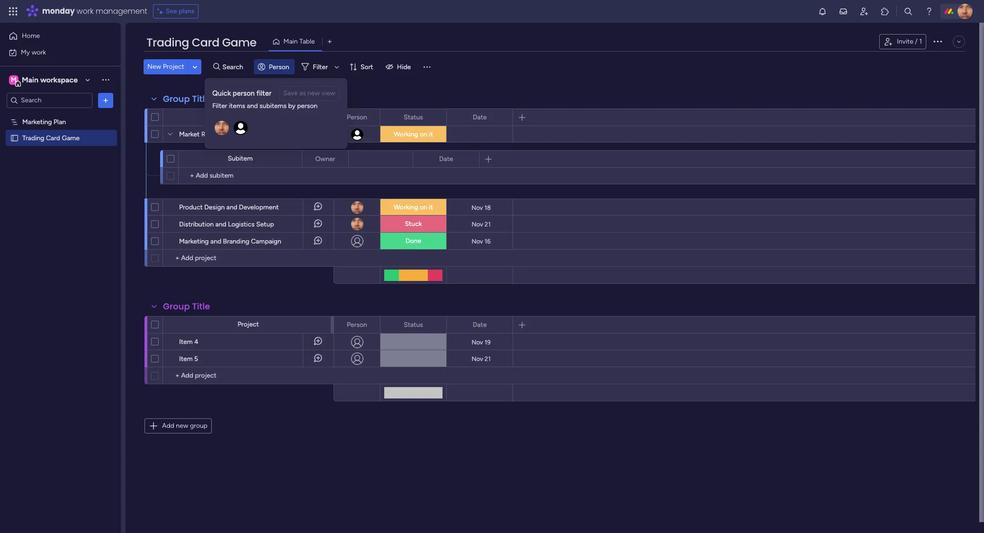 Task type: describe. For each thing, give the bounding box(es) containing it.
nov 16
[[472, 238, 491, 245]]

m
[[11, 76, 17, 84]]

2 vertical spatial date field
[[471, 320, 489, 330]]

item 4
[[179, 338, 199, 346]]

game inside list box
[[62, 134, 80, 142]]

add view image
[[328, 38, 332, 45]]

2 vertical spatial date
[[473, 321, 487, 329]]

item 5
[[179, 355, 198, 363]]

marketing for marketing and branding campaign
[[179, 238, 209, 246]]

my work
[[21, 48, 46, 56]]

target
[[243, 130, 262, 138]]

title for person
[[192, 301, 210, 312]]

apps image
[[881, 7, 890, 16]]

audience
[[264, 130, 292, 138]]

person inside popup button
[[269, 63, 289, 71]]

design
[[204, 203, 225, 211]]

invite / 1 button
[[880, 34, 927, 49]]

item for item 4
[[179, 338, 193, 346]]

project inside button
[[163, 63, 184, 71]]

1 person field from the top
[[345, 112, 370, 123]]

group title for date
[[163, 301, 210, 312]]

main for main table
[[284, 37, 298, 46]]

2 + add project text field from the top
[[168, 370, 330, 382]]

done
[[406, 237, 422, 245]]

and for research
[[230, 130, 241, 138]]

19
[[485, 339, 491, 346]]

2 working on it from the top
[[394, 203, 433, 211]]

logistics
[[228, 220, 255, 229]]

1 on from the top
[[420, 130, 428, 138]]

filter items and subitems by person
[[212, 102, 318, 110]]

nov for marketing and branding campaign
[[472, 238, 483, 245]]

2 working from the top
[[394, 203, 419, 211]]

items
[[229, 102, 245, 110]]

help image
[[925, 7, 935, 16]]

date field for owner
[[437, 154, 456, 164]]

notifications image
[[818, 7, 828, 16]]

status for person
[[404, 113, 423, 121]]

main table button
[[269, 34, 322, 49]]

main for main workspace
[[22, 75, 38, 84]]

plans
[[179, 7, 194, 15]]

quick person filter
[[212, 89, 272, 98]]

nov 19
[[472, 339, 491, 346]]

game inside field
[[222, 35, 257, 50]]

Search field
[[220, 60, 249, 73]]

sort
[[361, 63, 373, 71]]

market
[[179, 130, 200, 138]]

distribution and logistics setup
[[179, 220, 274, 229]]

and for design
[[227, 203, 238, 211]]

filter for filter
[[313, 63, 328, 71]]

Trading Card Game field
[[144, 35, 259, 51]]

invite / 1
[[898, 37, 923, 46]]

nov 18
[[472, 204, 491, 211]]

expand board header image
[[956, 38, 963, 46]]

work for my
[[32, 48, 46, 56]]

2 vertical spatial person
[[347, 321, 367, 329]]

title for date
[[192, 93, 210, 105]]

monday
[[42, 6, 75, 17]]

research
[[201, 130, 229, 138]]

invite
[[898, 37, 914, 46]]

quick
[[212, 89, 231, 98]]

subitems
[[260, 102, 287, 110]]

sort button
[[346, 59, 379, 74]]

2 21 from the top
[[485, 355, 491, 362]]

hide button
[[382, 59, 417, 74]]

by
[[288, 102, 296, 110]]

marketing for marketing plan
[[22, 118, 52, 126]]

filter
[[257, 89, 272, 98]]

1 vertical spatial person
[[347, 113, 367, 121]]

add new group
[[162, 422, 208, 430]]

group for date
[[163, 301, 190, 312]]

new project
[[147, 63, 184, 71]]

and down distribution and logistics setup
[[211, 238, 222, 246]]

date field for status
[[471, 112, 489, 123]]

1 vertical spatial project
[[238, 113, 259, 121]]

2 nov from the top
[[472, 221, 483, 228]]

add
[[162, 422, 174, 430]]

marketing and branding campaign
[[179, 238, 281, 246]]

james peterson image
[[958, 4, 973, 19]]



Task type: vqa. For each thing, say whether or not it's contained in the screenshot.
'Hide' popup button
yes



Task type: locate. For each thing, give the bounding box(es) containing it.
5
[[194, 355, 198, 363]]

marketing down distribution
[[179, 238, 209, 246]]

nov left 18
[[472, 204, 483, 211]]

1 vertical spatial item
[[179, 355, 193, 363]]

main left table
[[284, 37, 298, 46]]

my
[[21, 48, 30, 56]]

0 vertical spatial trading card game
[[147, 35, 257, 50]]

1 horizontal spatial person
[[297, 102, 318, 110]]

person button
[[254, 59, 295, 74]]

0 vertical spatial + add project text field
[[168, 253, 330, 264]]

+ Add project text field
[[168, 253, 330, 264], [168, 370, 330, 382]]

1 vertical spatial date field
[[437, 154, 456, 164]]

main inside button
[[284, 37, 298, 46]]

trading card game
[[147, 35, 257, 50], [22, 134, 80, 142]]

and for items
[[247, 102, 258, 110]]

invite members image
[[860, 7, 870, 16]]

it
[[429, 130, 433, 138], [429, 203, 433, 211]]

filter
[[313, 63, 328, 71], [212, 102, 227, 110]]

marketing plan
[[22, 118, 66, 126]]

trading right public board icon
[[22, 134, 44, 142]]

new
[[176, 422, 188, 430]]

person
[[233, 89, 255, 98], [297, 102, 318, 110]]

marketing inside list box
[[22, 118, 52, 126]]

1 nov from the top
[[472, 204, 483, 211]]

1 vertical spatial work
[[32, 48, 46, 56]]

0 vertical spatial date field
[[471, 112, 489, 123]]

0 vertical spatial group title
[[163, 93, 210, 105]]

filter for filter items and subitems by person
[[212, 102, 227, 110]]

0 vertical spatial status
[[404, 113, 423, 121]]

trading card game down marketing plan
[[22, 134, 80, 142]]

2 person field from the top
[[345, 320, 370, 330]]

group
[[163, 93, 190, 105], [163, 301, 190, 312]]

1 vertical spatial nov 21
[[472, 355, 491, 362]]

1 vertical spatial main
[[22, 75, 38, 84]]

+ Add subitem text field
[[183, 170, 282, 182]]

workspace image
[[9, 75, 18, 85]]

0 vertical spatial working
[[394, 130, 419, 138]]

marketing left plan
[[22, 118, 52, 126]]

1 + add project text field from the top
[[168, 253, 330, 264]]

Group Title field
[[161, 93, 213, 105], [161, 301, 213, 313]]

filter left arrow down "icon"
[[313, 63, 328, 71]]

1 horizontal spatial card
[[192, 35, 220, 50]]

1 vertical spatial status field
[[402, 320, 426, 330]]

1 group title from the top
[[163, 93, 210, 105]]

setup
[[256, 220, 274, 229]]

filter button
[[298, 59, 343, 74]]

0 horizontal spatial main
[[22, 75, 38, 84]]

new
[[147, 63, 161, 71]]

0 vertical spatial person
[[233, 89, 255, 98]]

1 vertical spatial card
[[46, 134, 60, 142]]

1 horizontal spatial work
[[77, 6, 94, 17]]

21
[[485, 221, 491, 228], [485, 355, 491, 362]]

working
[[394, 130, 419, 138], [394, 203, 419, 211]]

status for date
[[404, 321, 423, 329]]

public board image
[[10, 133, 19, 142]]

project down items
[[238, 113, 259, 121]]

trading card game inside list box
[[22, 134, 80, 142]]

status
[[404, 113, 423, 121], [404, 321, 423, 329]]

title left quick
[[192, 93, 210, 105]]

status field for date
[[402, 112, 426, 123]]

2 group from the top
[[163, 301, 190, 312]]

group title field for date
[[161, 93, 213, 105]]

new project button
[[144, 59, 188, 74]]

person right the by
[[297, 102, 318, 110]]

0 vertical spatial working on it
[[394, 130, 433, 138]]

angle down image
[[193, 63, 197, 70]]

0 vertical spatial filter
[[313, 63, 328, 71]]

branding
[[223, 238, 250, 246]]

16
[[485, 238, 491, 245]]

0 vertical spatial project
[[163, 63, 184, 71]]

group title field down angle down icon
[[161, 93, 213, 105]]

date for owner
[[439, 155, 453, 163]]

3 nov from the top
[[472, 238, 483, 245]]

sort desc image
[[247, 314, 250, 320]]

nov for product design and development
[[472, 204, 483, 211]]

item left 4
[[179, 338, 193, 346]]

work inside button
[[32, 48, 46, 56]]

group title up item 4
[[163, 301, 210, 312]]

market research and target audience analysis
[[179, 130, 318, 138]]

hide
[[397, 63, 411, 71]]

Owner field
[[313, 154, 338, 164]]

group title down angle down icon
[[163, 93, 210, 105]]

trading card game up angle down icon
[[147, 35, 257, 50]]

monday work management
[[42, 6, 147, 17]]

add new group button
[[145, 419, 212, 434]]

1 group from the top
[[163, 93, 190, 105]]

main table
[[284, 37, 315, 46]]

title up 4
[[192, 301, 210, 312]]

2 group title field from the top
[[161, 301, 213, 313]]

0 vertical spatial item
[[179, 338, 193, 346]]

1 status from the top
[[404, 113, 423, 121]]

0 vertical spatial marketing
[[22, 118, 52, 126]]

nov for item 5
[[472, 355, 483, 362]]

main workspace
[[22, 75, 78, 84]]

and right items
[[247, 102, 258, 110]]

working on it
[[394, 130, 433, 138], [394, 203, 433, 211]]

1
[[920, 37, 923, 46]]

person
[[269, 63, 289, 71], [347, 113, 367, 121], [347, 321, 367, 329]]

work for monday
[[77, 6, 94, 17]]

1 it from the top
[[429, 130, 433, 138]]

search everything image
[[904, 7, 914, 16]]

2 it from the top
[[429, 203, 433, 211]]

0 horizontal spatial person
[[233, 89, 255, 98]]

nov 21 down nov 19
[[472, 355, 491, 362]]

see plans button
[[153, 4, 199, 18]]

person up items
[[233, 89, 255, 98]]

0 vertical spatial options image
[[933, 35, 944, 47]]

0 vertical spatial nov 21
[[472, 221, 491, 228]]

project
[[163, 63, 184, 71], [238, 113, 259, 121], [238, 321, 259, 329]]

stuck
[[405, 220, 422, 228]]

2 on from the top
[[420, 203, 428, 211]]

options image down workspace options icon
[[101, 96, 110, 105]]

1 vertical spatial trading
[[22, 134, 44, 142]]

2 group title from the top
[[163, 301, 210, 312]]

item for item 5
[[179, 355, 193, 363]]

2 vertical spatial project
[[238, 321, 259, 329]]

nov 21
[[472, 221, 491, 228], [472, 355, 491, 362]]

1 vertical spatial trading card game
[[22, 134, 80, 142]]

menu image
[[423, 62, 432, 72]]

2 title from the top
[[192, 301, 210, 312]]

0 vertical spatial card
[[192, 35, 220, 50]]

0 horizontal spatial options image
[[101, 96, 110, 105]]

trading inside field
[[147, 35, 189, 50]]

0 horizontal spatial work
[[32, 48, 46, 56]]

0 horizontal spatial trading
[[22, 134, 44, 142]]

18
[[485, 204, 491, 211]]

1 vertical spatial status
[[404, 321, 423, 329]]

1 vertical spatial game
[[62, 134, 80, 142]]

1 21 from the top
[[485, 221, 491, 228]]

options image
[[933, 35, 944, 47], [101, 96, 110, 105]]

1 vertical spatial date
[[439, 155, 453, 163]]

1 vertical spatial group
[[163, 301, 190, 312]]

1 group title field from the top
[[161, 93, 213, 105]]

inbox image
[[839, 7, 849, 16]]

option
[[0, 113, 121, 115]]

work
[[77, 6, 94, 17], [32, 48, 46, 56]]

work right my
[[32, 48, 46, 56]]

21 down 19
[[485, 355, 491, 362]]

group title field for person
[[161, 301, 213, 313]]

game
[[222, 35, 257, 50], [62, 134, 80, 142]]

0 vertical spatial status field
[[402, 112, 426, 123]]

filter inside popup button
[[313, 63, 328, 71]]

item
[[179, 338, 193, 346], [179, 355, 193, 363]]

group up item 4
[[163, 301, 190, 312]]

1 nov 21 from the top
[[472, 221, 491, 228]]

1 vertical spatial marketing
[[179, 238, 209, 246]]

development
[[239, 203, 279, 211]]

1 vertical spatial person field
[[345, 320, 370, 330]]

0 vertical spatial person
[[269, 63, 289, 71]]

1 vertical spatial person
[[297, 102, 318, 110]]

0 vertical spatial on
[[420, 130, 428, 138]]

1 vertical spatial filter
[[212, 102, 227, 110]]

v2 search image
[[213, 62, 220, 72]]

4 nov from the top
[[472, 339, 483, 346]]

1 working from the top
[[394, 130, 419, 138]]

my work button
[[6, 45, 102, 60]]

see plans
[[166, 7, 194, 15]]

subitem
[[228, 155, 253, 163]]

2 item from the top
[[179, 355, 193, 363]]

game up search field at the left top of the page
[[222, 35, 257, 50]]

table
[[300, 37, 315, 46]]

/
[[916, 37, 918, 46]]

sort asc image
[[247, 314, 250, 320]]

0 horizontal spatial game
[[62, 134, 80, 142]]

nov
[[472, 204, 483, 211], [472, 221, 483, 228], [472, 238, 483, 245], [472, 339, 483, 346], [472, 355, 483, 362]]

project right new in the top left of the page
[[163, 63, 184, 71]]

nov 21 down nov 18
[[472, 221, 491, 228]]

product design and development
[[179, 203, 279, 211]]

1 vertical spatial + add project text field
[[168, 370, 330, 382]]

card down plan
[[46, 134, 60, 142]]

on
[[420, 130, 428, 138], [420, 203, 428, 211]]

0 vertical spatial it
[[429, 130, 433, 138]]

21 down 18
[[485, 221, 491, 228]]

0 vertical spatial work
[[77, 6, 94, 17]]

product
[[179, 203, 203, 211]]

status field for person
[[402, 320, 426, 330]]

options image right 1
[[933, 35, 944, 47]]

and
[[247, 102, 258, 110], [230, 130, 241, 138], [227, 203, 238, 211], [216, 220, 227, 229], [211, 238, 222, 246]]

1 vertical spatial title
[[192, 301, 210, 312]]

1 vertical spatial 21
[[485, 355, 491, 362]]

0 horizontal spatial card
[[46, 134, 60, 142]]

0 horizontal spatial trading card game
[[22, 134, 80, 142]]

workspace
[[40, 75, 78, 84]]

home
[[22, 32, 40, 40]]

see
[[166, 7, 177, 15]]

home button
[[6, 28, 102, 44]]

and down design
[[216, 220, 227, 229]]

title
[[192, 93, 210, 105], [192, 301, 210, 312]]

marketing
[[22, 118, 52, 126], [179, 238, 209, 246]]

main
[[284, 37, 298, 46], [22, 75, 38, 84]]

project down sort desc icon
[[238, 321, 259, 329]]

0 vertical spatial group title field
[[161, 93, 213, 105]]

trading up "new project" at the left top of the page
[[147, 35, 189, 50]]

owner
[[316, 155, 335, 163]]

nov down nov 18
[[472, 221, 483, 228]]

workspace selection element
[[9, 74, 79, 87]]

1 horizontal spatial options image
[[933, 35, 944, 47]]

1 item from the top
[[179, 338, 193, 346]]

nov left 19
[[472, 339, 483, 346]]

1 vertical spatial group title
[[163, 301, 210, 312]]

distribution
[[179, 220, 214, 229]]

management
[[96, 6, 147, 17]]

game down plan
[[62, 134, 80, 142]]

1 vertical spatial working
[[394, 203, 419, 211]]

card inside field
[[192, 35, 220, 50]]

select product image
[[9, 7, 18, 16]]

1 vertical spatial working on it
[[394, 203, 433, 211]]

1 working on it from the top
[[394, 130, 433, 138]]

0 vertical spatial 21
[[485, 221, 491, 228]]

1 horizontal spatial trading
[[147, 35, 189, 50]]

0 horizontal spatial filter
[[212, 102, 227, 110]]

Person field
[[345, 112, 370, 123], [345, 320, 370, 330]]

0 vertical spatial game
[[222, 35, 257, 50]]

trading
[[147, 35, 189, 50], [22, 134, 44, 142]]

0 vertical spatial trading
[[147, 35, 189, 50]]

1 vertical spatial on
[[420, 203, 428, 211]]

filter down quick
[[212, 102, 227, 110]]

card up angle down icon
[[192, 35, 220, 50]]

and left target
[[230, 130, 241, 138]]

workspace options image
[[101, 75, 110, 85]]

5 nov from the top
[[472, 355, 483, 362]]

1 title from the top
[[192, 93, 210, 105]]

nov down nov 19
[[472, 355, 483, 362]]

0 vertical spatial person field
[[345, 112, 370, 123]]

group title for person
[[163, 93, 210, 105]]

2 nov 21 from the top
[[472, 355, 491, 362]]

list box containing marketing plan
[[0, 112, 121, 274]]

date
[[473, 113, 487, 121], [439, 155, 453, 163], [473, 321, 487, 329]]

group for person
[[163, 93, 190, 105]]

group title
[[163, 93, 210, 105], [163, 301, 210, 312]]

Search in workspace field
[[20, 95, 79, 106]]

2 status from the top
[[404, 321, 423, 329]]

1 horizontal spatial game
[[222, 35, 257, 50]]

1 vertical spatial group title field
[[161, 301, 213, 313]]

0 vertical spatial date
[[473, 113, 487, 121]]

0 vertical spatial main
[[284, 37, 298, 46]]

card inside list box
[[46, 134, 60, 142]]

4
[[194, 338, 199, 346]]

1 horizontal spatial filter
[[313, 63, 328, 71]]

arrow down image
[[331, 61, 343, 73]]

1 horizontal spatial marketing
[[179, 238, 209, 246]]

item left the 5
[[179, 355, 193, 363]]

trading card game inside trading card game field
[[147, 35, 257, 50]]

1 horizontal spatial trading card game
[[147, 35, 257, 50]]

card
[[192, 35, 220, 50], [46, 134, 60, 142]]

analysis
[[293, 130, 318, 138]]

0 vertical spatial title
[[192, 93, 210, 105]]

campaign
[[251, 238, 281, 246]]

date for status
[[473, 113, 487, 121]]

group
[[190, 422, 208, 430]]

work right monday
[[77, 6, 94, 17]]

2 status field from the top
[[402, 320, 426, 330]]

Date field
[[471, 112, 489, 123], [437, 154, 456, 164], [471, 320, 489, 330]]

1 status field from the top
[[402, 112, 426, 123]]

nov left "16"
[[472, 238, 483, 245]]

list box
[[0, 112, 121, 274]]

main right workspace icon
[[22, 75, 38, 84]]

main inside workspace selection element
[[22, 75, 38, 84]]

group title field up item 4
[[161, 301, 213, 313]]

1 vertical spatial options image
[[101, 96, 110, 105]]

1 vertical spatial it
[[429, 203, 433, 211]]

plan
[[54, 118, 66, 126]]

0 horizontal spatial marketing
[[22, 118, 52, 126]]

1 horizontal spatial main
[[284, 37, 298, 46]]

Status field
[[402, 112, 426, 123], [402, 320, 426, 330]]

0 vertical spatial group
[[163, 93, 190, 105]]

and right design
[[227, 203, 238, 211]]

group down new project button
[[163, 93, 190, 105]]



